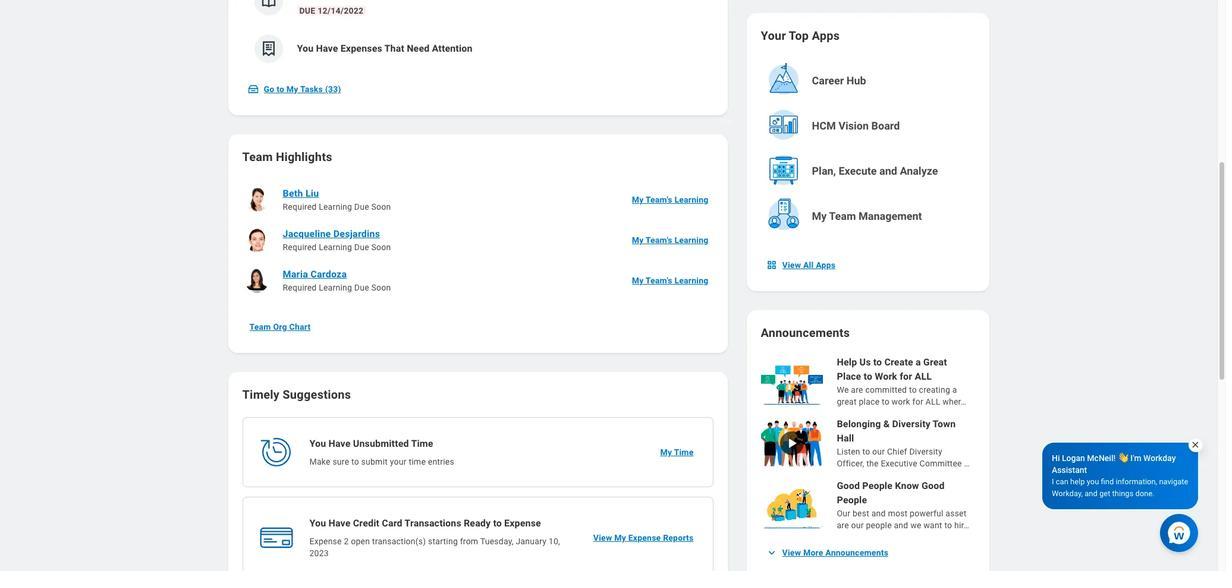 Task type: vqa. For each thing, say whether or not it's contained in the screenshot.
Have inside Button
yes



Task type: locate. For each thing, give the bounding box(es) containing it.
a up the 'wher'
[[952, 385, 957, 395]]

2 my team's learning from the top
[[632, 235, 708, 245]]

you
[[297, 43, 314, 54], [309, 438, 326, 450], [309, 518, 326, 529]]

have for credit
[[329, 518, 351, 529]]

2 vertical spatial my team's learning
[[632, 276, 708, 285]]

best
[[853, 509, 869, 518]]

great
[[923, 357, 947, 368]]

apps inside button
[[816, 260, 836, 270]]

2 vertical spatial team's
[[646, 276, 672, 285]]

to left hir
[[944, 521, 952, 530]]

and down you
[[1085, 489, 1097, 498]]

workday
[[1143, 454, 1176, 463]]

1 vertical spatial my team's learning button
[[627, 228, 713, 252]]

team left "org"
[[249, 322, 271, 332]]

team's
[[646, 195, 672, 205], [646, 235, 672, 245], [646, 276, 672, 285]]

1 my team's learning button from the top
[[627, 188, 713, 212]]

0 vertical spatial team's
[[646, 195, 672, 205]]

2 vertical spatial required
[[283, 283, 317, 293]]

0 vertical spatial apps
[[812, 29, 840, 43]]

1 vertical spatial are
[[837, 521, 849, 530]]

1 vertical spatial our
[[851, 521, 864, 530]]

0 vertical spatial for
[[900, 371, 912, 382]]

you inside button
[[297, 43, 314, 54]]

have up 2 on the left of page
[[329, 518, 351, 529]]

2023
[[309, 549, 329, 558]]

required for jacqueline
[[283, 243, 317, 252]]

apps right the 'top'
[[812, 29, 840, 43]]

plan, execute and analyze button
[[762, 150, 976, 193]]

executive
[[881, 459, 917, 469]]

people down the
[[862, 480, 893, 492]]

you have expenses that need attention
[[297, 43, 473, 54]]

to up the
[[862, 447, 870, 457]]

transaction(s)
[[372, 537, 426, 546]]

beth
[[283, 188, 303, 199]]

my team's learning for liu
[[632, 195, 708, 205]]

2 vertical spatial …
[[964, 521, 969, 530]]

view my expense reports button
[[589, 526, 698, 550]]

are
[[851, 385, 863, 395], [837, 521, 849, 530]]

have for expenses
[[316, 43, 338, 54]]

you right dashboard expenses image on the left top of page
[[297, 43, 314, 54]]

can
[[1056, 477, 1068, 486]]

2 vertical spatial have
[[329, 518, 351, 529]]

1 vertical spatial have
[[329, 438, 351, 450]]

2 team's from the top
[[646, 235, 672, 245]]

1 team's from the top
[[646, 195, 672, 205]]

you for you have credit card transactions ready to expense
[[309, 518, 326, 529]]

are down our
[[837, 521, 849, 530]]

0 horizontal spatial expense
[[309, 537, 342, 546]]

1 vertical spatial my team's learning
[[632, 235, 708, 245]]

chevron down small image
[[766, 547, 777, 559]]

announcements up help
[[761, 326, 850, 340]]

0 vertical spatial view
[[782, 260, 801, 270]]

for
[[900, 371, 912, 382], [912, 397, 923, 407]]

my team's learning for cardoza
[[632, 276, 708, 285]]

1 vertical spatial people
[[837, 495, 867, 506]]

due inside jacqueline desjardins required learning due soon
[[354, 243, 369, 252]]

2 required from the top
[[283, 243, 317, 252]]

1 vertical spatial diversity
[[909, 447, 942, 457]]

all up creating
[[915, 371, 932, 382]]

0 vertical spatial you
[[297, 43, 314, 54]]

…
[[961, 397, 966, 407], [964, 459, 970, 469], [964, 521, 969, 530]]

all
[[915, 371, 932, 382], [926, 397, 940, 407]]

1 vertical spatial apps
[[816, 260, 836, 270]]

want
[[924, 521, 942, 530]]

apps for view all apps
[[816, 260, 836, 270]]

2 vertical spatial you
[[309, 518, 326, 529]]

view all apps button
[[761, 253, 843, 277]]

1 vertical spatial team
[[829, 210, 856, 222]]

good down "officer,"
[[837, 480, 860, 492]]

1 required from the top
[[283, 202, 317, 212]]

have
[[316, 43, 338, 54], [329, 438, 351, 450], [329, 518, 351, 529]]

diversity down work
[[892, 419, 931, 430]]

1 my team's learning from the top
[[632, 195, 708, 205]]

time
[[409, 457, 426, 467]]

expense up 2023
[[309, 537, 342, 546]]

you for you have expenses that need attention
[[297, 43, 314, 54]]

1 vertical spatial announcements
[[825, 548, 888, 558]]

due inside 'button'
[[299, 6, 315, 15]]

my team's learning
[[632, 195, 708, 205], [632, 235, 708, 245], [632, 276, 708, 285]]

have up the sure
[[329, 438, 351, 450]]

0 vertical spatial our
[[872, 447, 885, 457]]

required inside beth liu required learning due soon
[[283, 202, 317, 212]]

our up the
[[872, 447, 885, 457]]

announcements down the people
[[825, 548, 888, 558]]

good people know good people our best and most powerful asset are our people and we want to hir …
[[837, 480, 969, 530]]

to
[[277, 84, 284, 94], [873, 357, 882, 368], [864, 371, 872, 382], [909, 385, 917, 395], [882, 397, 889, 407], [862, 447, 870, 457], [351, 457, 359, 467], [493, 518, 502, 529], [944, 521, 952, 530]]

and left analyze
[[879, 165, 897, 177]]

0 vertical spatial people
[[862, 480, 893, 492]]

2 my team's learning button from the top
[[627, 228, 713, 252]]

view inside 'button'
[[593, 533, 612, 543]]

to inside belonging & diversity town hall listen to our chief diversity officer, the executive committee …
[[862, 447, 870, 457]]

maria
[[283, 269, 308, 280]]

required down maria
[[283, 283, 317, 293]]

0 horizontal spatial good
[[837, 480, 860, 492]]

0 vertical spatial required
[[283, 202, 317, 212]]

expense left reports
[[628, 533, 661, 543]]

0 vertical spatial my team's learning
[[632, 195, 708, 205]]

0 horizontal spatial our
[[851, 521, 864, 530]]

due for cardoza
[[354, 283, 369, 293]]

your
[[390, 457, 407, 467]]

to right the sure
[[351, 457, 359, 467]]

1 horizontal spatial good
[[922, 480, 945, 492]]

due for desjardins
[[354, 243, 369, 252]]

hcm
[[812, 120, 836, 132]]

announcements inside button
[[825, 548, 888, 558]]

2 horizontal spatial expense
[[628, 533, 661, 543]]

due 12/14/2022 button
[[242, 0, 713, 25]]

required inside jacqueline desjardins required learning due soon
[[283, 243, 317, 252]]

tasks
[[300, 84, 323, 94]]

our down best
[[851, 521, 864, 530]]

chart
[[289, 322, 311, 332]]

a left great
[[916, 357, 921, 368]]

due inside beth liu required learning due soon
[[354, 202, 369, 212]]

time inside "button"
[[674, 448, 694, 457]]

have inside button
[[316, 43, 338, 54]]

1 vertical spatial soon
[[371, 243, 391, 252]]

0 vertical spatial …
[[961, 397, 966, 407]]

1 horizontal spatial our
[[872, 447, 885, 457]]

team
[[242, 150, 273, 164], [829, 210, 856, 222], [249, 322, 271, 332]]

required inside maria cardoza required learning due soon
[[283, 283, 317, 293]]

to down the 'committed'
[[882, 397, 889, 407]]

you up "make"
[[309, 438, 326, 450]]

highlights
[[276, 150, 332, 164]]

analyze
[[900, 165, 938, 177]]

for down create
[[900, 371, 912, 382]]

1 vertical spatial you
[[309, 438, 326, 450]]

required down jacqueline
[[283, 243, 317, 252]]

3 team's from the top
[[646, 276, 672, 285]]

required down beth liu button
[[283, 202, 317, 212]]

0 vertical spatial announcements
[[761, 326, 850, 340]]

view right 10,
[[593, 533, 612, 543]]

team left highlights
[[242, 150, 273, 164]]

learning inside jacqueline desjardins required learning due soon
[[319, 243, 352, 252]]

desjardins
[[333, 228, 380, 240]]

0 vertical spatial all
[[915, 371, 932, 382]]

due
[[299, 6, 315, 15], [354, 202, 369, 212], [354, 243, 369, 252], [354, 283, 369, 293]]

1 vertical spatial required
[[283, 243, 317, 252]]

for right work
[[912, 397, 923, 407]]

jacqueline desjardins button
[[278, 227, 385, 241]]

0 vertical spatial have
[[316, 43, 338, 54]]

my team's learning button for cardoza
[[627, 269, 713, 293]]

hub
[[847, 74, 866, 87]]

announcements element
[[761, 356, 975, 532]]

to inside good people know good people our best and most powerful asset are our people and we want to hir …
[[944, 521, 952, 530]]

2 vertical spatial team
[[249, 322, 271, 332]]

announcements
[[761, 326, 850, 340], [825, 548, 888, 558]]

chief
[[887, 447, 907, 457]]

mcneil!
[[1087, 454, 1116, 463]]

view left "all"
[[782, 260, 801, 270]]

view right chevron down small image on the right of the page
[[782, 548, 801, 558]]

soon inside jacqueline desjardins required learning due soon
[[371, 243, 391, 252]]

and down most
[[894, 521, 908, 530]]

team for team highlights
[[242, 150, 273, 164]]

you up 2023
[[309, 518, 326, 529]]

… inside good people know good people our best and most powerful asset are our people and we want to hir …
[[964, 521, 969, 530]]

3 my team's learning button from the top
[[627, 269, 713, 293]]

maria cardoza button
[[278, 268, 352, 282]]

12/14/2022
[[318, 6, 363, 15]]

0 horizontal spatial time
[[411, 438, 433, 450]]

unsubmitted
[[353, 438, 409, 450]]

2 vertical spatial my team's learning button
[[627, 269, 713, 293]]

open
[[351, 537, 370, 546]]

2 vertical spatial view
[[782, 548, 801, 558]]

1 horizontal spatial time
[[674, 448, 694, 457]]

my team management
[[812, 210, 922, 222]]

to inside 'button'
[[277, 84, 284, 94]]

due left 12/14/2022
[[299, 6, 315, 15]]

more
[[803, 548, 823, 558]]

work
[[892, 397, 910, 407]]

2 soon from the top
[[371, 243, 391, 252]]

1 vertical spatial …
[[964, 459, 970, 469]]

good down committee
[[922, 480, 945, 492]]

team down execute
[[829, 210, 856, 222]]

0 vertical spatial a
[[916, 357, 921, 368]]

committee
[[920, 459, 962, 469]]

people up our
[[837, 495, 867, 506]]

need
[[407, 43, 430, 54]]

have left expenses
[[316, 43, 338, 54]]

soon inside maria cardoza required learning due soon
[[371, 283, 391, 293]]

awaiting your action list
[[242, 0, 713, 73]]

1 soon from the top
[[371, 202, 391, 212]]

team inside my team management button
[[829, 210, 856, 222]]

1 horizontal spatial a
[[952, 385, 957, 395]]

2 vertical spatial soon
[[371, 283, 391, 293]]

submit
[[361, 457, 388, 467]]

1 vertical spatial a
[[952, 385, 957, 395]]

people
[[862, 480, 893, 492], [837, 495, 867, 506]]

due inside maria cardoza required learning due soon
[[354, 283, 369, 293]]

1 horizontal spatial are
[[851, 385, 863, 395]]

team's for cardoza
[[646, 276, 672, 285]]

required
[[283, 202, 317, 212], [283, 243, 317, 252], [283, 283, 317, 293]]

0 vertical spatial soon
[[371, 202, 391, 212]]

help us to create a great place to work for all we are committed to creating a great place to work for all wher …
[[837, 357, 966, 407]]

1 vertical spatial view
[[593, 533, 612, 543]]

apps for your top apps
[[812, 29, 840, 43]]

are right "we"
[[851, 385, 863, 395]]

you
[[1087, 477, 1099, 486]]

beth liu required learning due soon
[[283, 188, 391, 212]]

1 vertical spatial all
[[926, 397, 940, 407]]

expense inside expense 2 open transaction(s) starting from tuesday, january 10, 2023
[[309, 537, 342, 546]]

0 horizontal spatial are
[[837, 521, 849, 530]]

apps right "all"
[[816, 260, 836, 270]]

listen
[[837, 447, 860, 457]]

suggestions
[[283, 388, 351, 402]]

view more announcements button
[[761, 541, 896, 565]]

due down jacqueline desjardins required learning due soon
[[354, 283, 369, 293]]

soon inside beth liu required learning due soon
[[371, 202, 391, 212]]

1 vertical spatial team's
[[646, 235, 672, 245]]

2
[[344, 537, 349, 546]]

plan, execute and analyze
[[812, 165, 938, 177]]

to right go
[[277, 84, 284, 94]]

0 vertical spatial my team's learning button
[[627, 188, 713, 212]]

maria cardoza required learning due soon
[[283, 269, 391, 293]]

and
[[879, 165, 897, 177], [1085, 489, 1097, 498], [872, 509, 886, 518], [894, 521, 908, 530]]

soon
[[371, 202, 391, 212], [371, 243, 391, 252], [371, 283, 391, 293]]

dashboard expenses image
[[260, 40, 277, 58]]

and inside button
[[879, 165, 897, 177]]

0 vertical spatial are
[[851, 385, 863, 395]]

expense up 'january' at the bottom of page
[[504, 518, 541, 529]]

that
[[384, 43, 404, 54]]

inbox image
[[247, 83, 259, 95]]

due down the desjardins
[[354, 243, 369, 252]]

3 my team's learning from the top
[[632, 276, 708, 285]]

1 vertical spatial for
[[912, 397, 923, 407]]

0 horizontal spatial a
[[916, 357, 921, 368]]

all down creating
[[926, 397, 940, 407]]

diversity up committee
[[909, 447, 942, 457]]

reports
[[663, 533, 694, 543]]

view
[[782, 260, 801, 270], [593, 533, 612, 543], [782, 548, 801, 558]]

team inside team org chart button
[[249, 322, 271, 332]]

my
[[286, 84, 298, 94], [632, 195, 644, 205], [812, 210, 827, 222], [632, 235, 644, 245], [632, 276, 644, 285], [660, 448, 672, 457], [614, 533, 626, 543]]

my team's learning button
[[627, 188, 713, 212], [627, 228, 713, 252], [627, 269, 713, 293]]

… inside belonging & diversity town hall listen to our chief diversity officer, the executive committee …
[[964, 459, 970, 469]]

3 soon from the top
[[371, 283, 391, 293]]

0 vertical spatial team
[[242, 150, 273, 164]]

due up the desjardins
[[354, 202, 369, 212]]

3 required from the top
[[283, 283, 317, 293]]



Task type: describe. For each thing, give the bounding box(es) containing it.
and inside hi logan mcneil! 👋 i'm workday assistant i can help you find information, navigate workday, and get things done.
[[1085, 489, 1097, 498]]

entries
[[428, 457, 454, 467]]

vision
[[839, 120, 869, 132]]

card
[[382, 518, 402, 529]]

view for announcements
[[782, 548, 801, 558]]

my inside "button"
[[660, 448, 672, 457]]

to down us
[[864, 371, 872, 382]]

media play image
[[785, 436, 799, 451]]

tuesday,
[[480, 537, 514, 546]]

powerful
[[910, 509, 943, 518]]

timely suggestions
[[242, 388, 351, 402]]

soon for desjardins
[[371, 243, 391, 252]]

go to my tasks (33) button
[[242, 77, 348, 101]]

most
[[888, 509, 908, 518]]

my team management button
[[762, 195, 976, 238]]

soon for cardoza
[[371, 283, 391, 293]]

0 vertical spatial diversity
[[892, 419, 931, 430]]

make
[[309, 457, 330, 467]]

make sure to submit your time entries
[[309, 457, 454, 467]]

us
[[859, 357, 871, 368]]

sure
[[333, 457, 349, 467]]

view more announcements
[[782, 548, 888, 558]]

i
[[1052, 477, 1054, 486]]

team's for liu
[[646, 195, 672, 205]]

hcm vision board button
[[762, 105, 976, 147]]

soon for liu
[[371, 202, 391, 212]]

hcm vision board
[[812, 120, 900, 132]]

we
[[910, 521, 921, 530]]

from
[[460, 537, 478, 546]]

your top apps
[[761, 29, 840, 43]]

belonging
[[837, 419, 881, 430]]

team org chart button
[[245, 315, 315, 339]]

learning inside maria cardoza required learning due soon
[[319, 283, 352, 293]]

my time button
[[655, 441, 698, 464]]

to up work
[[909, 385, 917, 395]]

x image
[[1191, 441, 1200, 450]]

team org chart
[[249, 322, 311, 332]]

my team's learning button for liu
[[627, 188, 713, 212]]

all
[[803, 260, 814, 270]]

required for maria
[[283, 283, 317, 293]]

my inside button
[[812, 210, 827, 222]]

our
[[837, 509, 850, 518]]

are inside good people know good people our best and most powerful asset are our people and we want to hir …
[[837, 521, 849, 530]]

find
[[1101, 477, 1114, 486]]

view all apps
[[782, 260, 836, 270]]

transactions
[[405, 518, 461, 529]]

management
[[859, 210, 922, 222]]

career
[[812, 74, 844, 87]]

done.
[[1135, 489, 1155, 498]]

jacqueline
[[283, 228, 331, 240]]

due for liu
[[354, 202, 369, 212]]

book open image
[[260, 0, 277, 10]]

expenses
[[341, 43, 382, 54]]

timely
[[242, 388, 280, 402]]

credit
[[353, 518, 379, 529]]

hi logan mcneil! 👋 i'm workday assistant i can help you find information, navigate workday, and get things done.
[[1052, 454, 1188, 498]]

team's for desjardins
[[646, 235, 672, 245]]

my time
[[660, 448, 694, 457]]

&
[[883, 419, 890, 430]]

view for your top apps
[[782, 260, 801, 270]]

nbox image
[[766, 259, 777, 271]]

… inside help us to create a great place to work for all we are committed to creating a great place to work for all wher …
[[961, 397, 966, 407]]

you have credit card transactions ready to expense
[[309, 518, 541, 529]]

things
[[1112, 489, 1134, 498]]

career hub
[[812, 74, 866, 87]]

you have unsubmitted time
[[309, 438, 433, 450]]

help
[[837, 357, 857, 368]]

place
[[837, 371, 861, 382]]

board
[[871, 120, 900, 132]]

our inside good people know good people our best and most powerful asset are our people and we want to hir …
[[851, 521, 864, 530]]

👋
[[1118, 454, 1128, 463]]

10,
[[549, 537, 560, 546]]

town
[[933, 419, 956, 430]]

work
[[875, 371, 897, 382]]

wher
[[943, 397, 961, 407]]

navigate
[[1159, 477, 1188, 486]]

go
[[264, 84, 274, 94]]

due 12/14/2022
[[299, 6, 363, 15]]

required for beth
[[283, 202, 317, 212]]

people
[[866, 521, 892, 530]]

my team's learning button for desjardins
[[627, 228, 713, 252]]

workday,
[[1052, 489, 1083, 498]]

org
[[273, 322, 287, 332]]

great
[[837, 397, 857, 407]]

i'm
[[1130, 454, 1141, 463]]

our inside belonging & diversity town hall listen to our chief diversity officer, the executive committee …
[[872, 447, 885, 457]]

career hub button
[[762, 59, 976, 102]]

assistant
[[1052, 466, 1087, 475]]

jacqueline desjardins required learning due soon
[[283, 228, 391, 252]]

(33)
[[325, 84, 341, 94]]

1 good from the left
[[837, 480, 860, 492]]

team highlights list
[[242, 180, 713, 301]]

the
[[866, 459, 879, 469]]

2 good from the left
[[922, 480, 945, 492]]

learning inside beth liu required learning due soon
[[319, 202, 352, 212]]

hir
[[954, 521, 964, 530]]

beth liu button
[[278, 187, 324, 201]]

plan,
[[812, 165, 836, 177]]

team for team org chart
[[249, 322, 271, 332]]

my team's learning for desjardins
[[632, 235, 708, 245]]

1 horizontal spatial expense
[[504, 518, 541, 529]]

know
[[895, 480, 919, 492]]

you for you have unsubmitted time
[[309, 438, 326, 450]]

and up the people
[[872, 509, 886, 518]]

are inside help us to create a great place to work for all we are committed to creating a great place to work for all wher …
[[851, 385, 863, 395]]

team highlights
[[242, 150, 332, 164]]

get
[[1099, 489, 1110, 498]]

help
[[1070, 477, 1085, 486]]

have for unsubmitted
[[329, 438, 351, 450]]

january
[[516, 537, 546, 546]]

to up tuesday, at the bottom left of page
[[493, 518, 502, 529]]

expense inside 'button'
[[628, 533, 661, 543]]

cardoza
[[310, 269, 347, 280]]

committed
[[865, 385, 907, 395]]

to right us
[[873, 357, 882, 368]]



